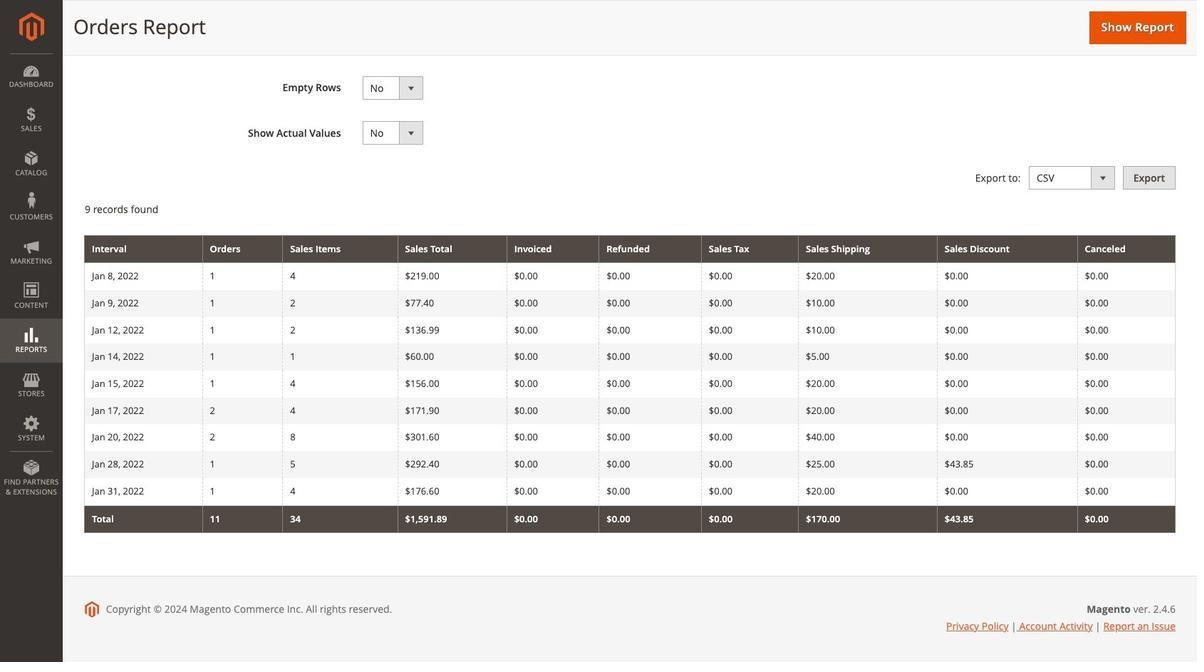 Task type: describe. For each thing, give the bounding box(es) containing it.
magento admin panel image
[[19, 12, 44, 41]]



Task type: locate. For each thing, give the bounding box(es) containing it.
menu bar
[[0, 53, 63, 504]]



Task type: vqa. For each thing, say whether or not it's contained in the screenshot.
menu
no



